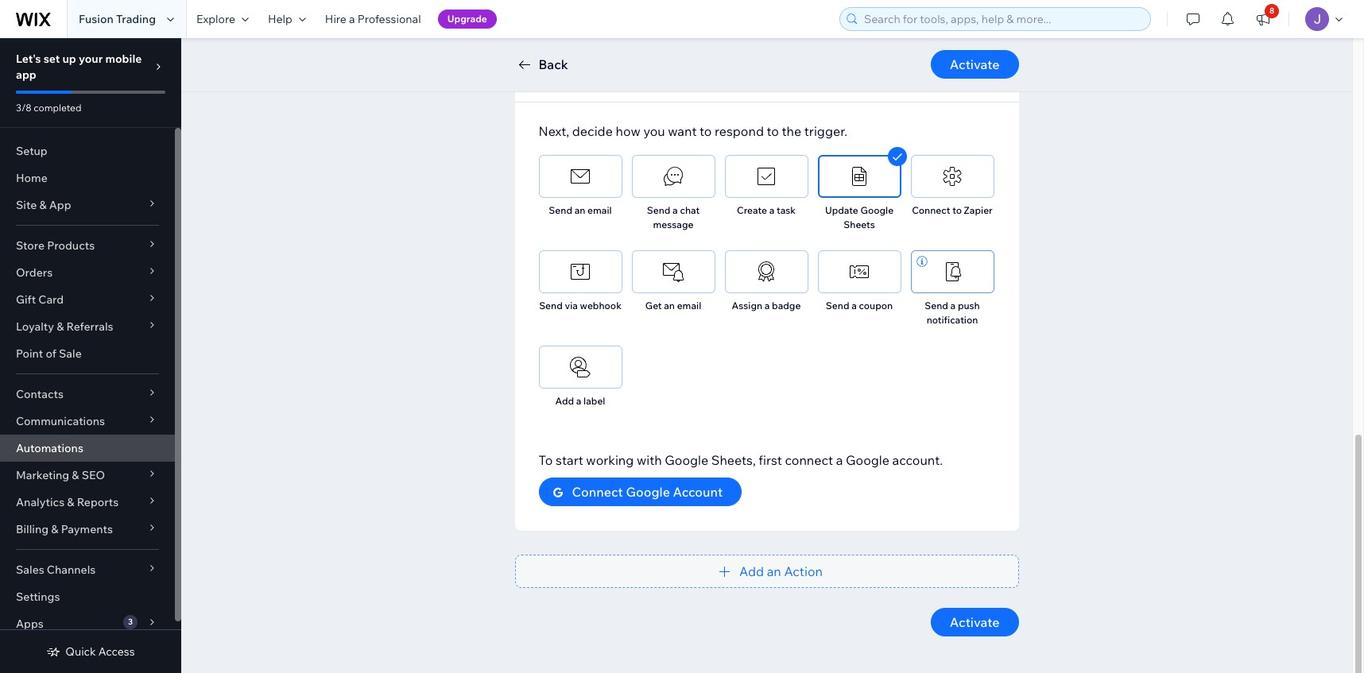 Task type: describe. For each thing, give the bounding box(es) containing it.
3/8
[[16, 102, 31, 114]]

sheets inside update google sheets
[[844, 219, 875, 231]]

the
[[782, 123, 802, 139]]

billing
[[16, 523, 49, 537]]

google inside connect google account button
[[626, 484, 670, 500]]

category image for sheets
[[848, 165, 872, 188]]

email for send an email
[[588, 204, 612, 216]]

category image up 'get an email'
[[662, 260, 686, 284]]

contacts button
[[0, 381, 175, 408]]

to
[[539, 453, 553, 468]]

point of sale
[[16, 347, 82, 361]]

seo
[[82, 468, 105, 483]]

up
[[62, 52, 76, 66]]

fusion
[[79, 12, 114, 26]]

settings
[[16, 590, 60, 604]]

notification
[[927, 314, 979, 326]]

an for get
[[664, 300, 675, 312]]

next,
[[539, 123, 570, 139]]

reports
[[77, 495, 119, 510]]

help
[[268, 12, 293, 26]]

connect for connect google account
[[572, 484, 623, 500]]

a for coupon
[[852, 300, 857, 312]]

quick access
[[65, 645, 135, 659]]

8 button
[[1246, 0, 1281, 38]]

to start working with google sheets, first connect a google account.
[[539, 453, 943, 468]]

quick access button
[[46, 645, 135, 659]]

sidebar element
[[0, 38, 181, 674]]

products
[[47, 239, 95, 253]]

do
[[534, 70, 551, 86]]

trigger.
[[805, 123, 848, 139]]

get
[[646, 300, 662, 312]]

google inside update google sheets
[[861, 204, 894, 216]]

payments
[[61, 523, 113, 537]]

3/8 completed
[[16, 102, 81, 114]]

category image up add a label
[[569, 356, 593, 379]]

add an action
[[740, 564, 823, 580]]

category image for push
[[941, 260, 965, 284]]

email for get an email
[[677, 300, 702, 312]]

loyalty & referrals button
[[0, 313, 175, 340]]

billing & payments button
[[0, 516, 175, 543]]

store products
[[16, 239, 95, 253]]

store products button
[[0, 232, 175, 259]]

upgrade
[[447, 13, 487, 25]]

& for analytics
[[67, 495, 74, 510]]

point of sale link
[[0, 340, 175, 367]]

add for add an action
[[740, 564, 764, 580]]

update inside update google sheets
[[825, 204, 859, 216]]

decide
[[572, 123, 613, 139]]

with
[[637, 453, 662, 468]]

working
[[586, 453, 634, 468]]

analytics & reports button
[[0, 489, 175, 516]]

action inside button
[[784, 564, 823, 580]]

connect
[[785, 453, 834, 468]]

let's
[[16, 52, 41, 66]]

let's set up your mobile app
[[16, 52, 142, 82]]

& for marketing
[[72, 468, 79, 483]]

communications
[[16, 414, 105, 429]]

send for send an email
[[549, 204, 573, 216]]

first
[[759, 453, 783, 468]]

automations link
[[0, 435, 175, 462]]

account.
[[893, 453, 943, 468]]

category image for task
[[755, 165, 779, 188]]

help button
[[258, 0, 316, 38]]

apps
[[16, 617, 44, 631]]

add an action button
[[515, 555, 1019, 589]]

connect google account button
[[539, 478, 742, 507]]

category image for send a coupon
[[848, 260, 872, 284]]

a for push
[[951, 300, 956, 312]]

referrals
[[66, 320, 113, 334]]

mobile
[[105, 52, 142, 66]]

google up account
[[665, 453, 709, 468]]

respond
[[715, 123, 764, 139]]

1 activate button from the top
[[931, 50, 1019, 79]]

marketing & seo
[[16, 468, 105, 483]]

send an email
[[549, 204, 612, 216]]

close
[[952, 64, 981, 78]]

hire a professional link
[[316, 0, 431, 38]]

2 activate button from the top
[[931, 608, 1019, 637]]

connect google account
[[572, 484, 723, 500]]

this:
[[554, 70, 579, 86]]

send a chat message
[[647, 204, 700, 231]]

category image for email
[[569, 165, 593, 188]]

create
[[737, 204, 767, 216]]

2 horizontal spatial to
[[953, 204, 962, 216]]

a for professional
[[349, 12, 355, 26]]

add for add a label
[[556, 395, 574, 407]]

Search for tools, apps, help & more... field
[[860, 8, 1146, 30]]

sale
[[59, 347, 82, 361]]

& for loyalty
[[57, 320, 64, 334]]

category image for send a chat message
[[662, 165, 686, 188]]

communications button
[[0, 408, 175, 435]]

action inside action 1 do this: update google sheets
[[534, 56, 563, 68]]

back
[[539, 56, 569, 72]]

send via webhook
[[539, 300, 622, 312]]

setup
[[16, 144, 48, 158]]

set
[[44, 52, 60, 66]]

an for add
[[767, 564, 782, 580]]

orders
[[16, 266, 53, 280]]

an for send
[[575, 204, 586, 216]]

push
[[958, 300, 980, 312]]

8
[[1270, 6, 1275, 16]]



Task type: vqa. For each thing, say whether or not it's contained in the screenshot.
2nd Activate button from the bottom
yes



Task type: locate. For each thing, give the bounding box(es) containing it.
category image
[[662, 165, 686, 188], [569, 260, 593, 284], [662, 260, 686, 284], [848, 260, 872, 284], [569, 356, 593, 379]]

sheets inside action 1 do this: update google sheets
[[675, 70, 716, 86]]

connect left the zapier
[[912, 204, 951, 216]]

category image up the create a task
[[755, 165, 779, 188]]

email left send a chat message in the top of the page
[[588, 204, 612, 216]]

want
[[668, 123, 697, 139]]

gift card
[[16, 293, 64, 307]]

sheets,
[[712, 453, 756, 468]]

analytics
[[16, 495, 65, 510]]

marketing & seo button
[[0, 462, 175, 489]]

& right 'site'
[[39, 198, 47, 212]]

update google sheets
[[825, 204, 894, 231]]

site
[[16, 198, 37, 212]]

marketing
[[16, 468, 69, 483]]

connect for connect to zapier
[[912, 204, 951, 216]]

& for billing
[[51, 523, 58, 537]]

loyalty
[[16, 320, 54, 334]]

category image
[[569, 165, 593, 188], [755, 165, 779, 188], [848, 165, 872, 188], [941, 165, 965, 188], [755, 260, 779, 284], [941, 260, 965, 284]]

sheets
[[675, 70, 716, 86], [844, 219, 875, 231]]

2 horizontal spatial an
[[767, 564, 782, 580]]

send for send a coupon
[[826, 300, 850, 312]]

a
[[349, 12, 355, 26], [673, 204, 678, 216], [770, 204, 775, 216], [765, 300, 770, 312], [852, 300, 857, 312], [951, 300, 956, 312], [576, 395, 582, 407], [836, 453, 843, 468]]

quick
[[65, 645, 96, 659]]

gift
[[16, 293, 36, 307]]

to left the zapier
[[953, 204, 962, 216]]

fusion trading
[[79, 12, 156, 26]]

start
[[556, 453, 584, 468]]

1 horizontal spatial action
[[784, 564, 823, 580]]

trading
[[116, 12, 156, 26]]

& left seo
[[72, 468, 79, 483]]

google up you
[[628, 70, 672, 86]]

sales
[[16, 563, 44, 577]]

contacts
[[16, 387, 64, 402]]

gift card button
[[0, 286, 175, 313]]

message
[[653, 219, 694, 231]]

category image up connect to zapier at the right top
[[941, 165, 965, 188]]

email right get
[[677, 300, 702, 312]]

a left coupon
[[852, 300, 857, 312]]

send inside send a chat message
[[647, 204, 671, 216]]

0 vertical spatial activate
[[950, 56, 1000, 72]]

back button
[[515, 55, 569, 74]]

category image for send via webhook
[[569, 260, 593, 284]]

assign
[[732, 300, 763, 312]]

0 horizontal spatial add
[[556, 395, 574, 407]]

3
[[128, 617, 133, 628]]

1 horizontal spatial update
[[825, 204, 859, 216]]

1 horizontal spatial to
[[767, 123, 779, 139]]

a up message
[[673, 204, 678, 216]]

activate for 1st activate button from the bottom of the page
[[950, 615, 1000, 631]]

1 vertical spatial action
[[784, 564, 823, 580]]

0 horizontal spatial connect
[[572, 484, 623, 500]]

1 vertical spatial activate
[[950, 615, 1000, 631]]

channels
[[47, 563, 96, 577]]

site & app
[[16, 198, 71, 212]]

a inside send a push notification
[[951, 300, 956, 312]]

a up notification
[[951, 300, 956, 312]]

category image up send an email
[[569, 165, 593, 188]]

point
[[16, 347, 43, 361]]

action 1 do this: update google sheets
[[534, 56, 716, 86]]

category image up assign a badge
[[755, 260, 779, 284]]

a right connect
[[836, 453, 843, 468]]

update right "this:"
[[582, 70, 626, 86]]

email
[[588, 204, 612, 216], [677, 300, 702, 312]]

completed
[[34, 102, 81, 114]]

google down with
[[626, 484, 670, 500]]

0 vertical spatial connect
[[912, 204, 951, 216]]

hire
[[325, 12, 347, 26]]

send for send a chat message
[[647, 204, 671, 216]]

0 vertical spatial email
[[588, 204, 612, 216]]

0 horizontal spatial action
[[534, 56, 563, 68]]

category image up chat
[[662, 165, 686, 188]]

send inside send a push notification
[[925, 300, 949, 312]]

1
[[565, 56, 570, 68]]

send
[[549, 204, 573, 216], [647, 204, 671, 216], [539, 300, 563, 312], [826, 300, 850, 312], [925, 300, 949, 312]]

& inside "popup button"
[[67, 495, 74, 510]]

a for label
[[576, 395, 582, 407]]

google left connect to zapier at the right top
[[861, 204, 894, 216]]

add a label
[[556, 395, 606, 407]]

1 vertical spatial add
[[740, 564, 764, 580]]

send up notification
[[925, 300, 949, 312]]

explore
[[196, 12, 235, 26]]

card
[[38, 293, 64, 307]]

0 vertical spatial activate button
[[931, 50, 1019, 79]]

send for send via webhook
[[539, 300, 563, 312]]

connect inside connect google account button
[[572, 484, 623, 500]]

via
[[565, 300, 578, 312]]

badge
[[772, 300, 801, 312]]

a for badge
[[765, 300, 770, 312]]

setup link
[[0, 138, 175, 165]]

& right loyalty
[[57, 320, 64, 334]]

& for site
[[39, 198, 47, 212]]

0 vertical spatial update
[[582, 70, 626, 86]]

a left badge
[[765, 300, 770, 312]]

0 vertical spatial add
[[556, 395, 574, 407]]

an inside button
[[767, 564, 782, 580]]

1 horizontal spatial connect
[[912, 204, 951, 216]]

zapier
[[964, 204, 993, 216]]

1 horizontal spatial add
[[740, 564, 764, 580]]

send left coupon
[[826, 300, 850, 312]]

send down next,
[[549, 204, 573, 216]]

update right task
[[825, 204, 859, 216]]

google left account. at right bottom
[[846, 453, 890, 468]]

get an email
[[646, 300, 702, 312]]

& left reports
[[67, 495, 74, 510]]

1 vertical spatial update
[[825, 204, 859, 216]]

to left the
[[767, 123, 779, 139]]

1 vertical spatial activate button
[[931, 608, 1019, 637]]

task
[[777, 204, 796, 216]]

1 horizontal spatial sheets
[[844, 219, 875, 231]]

chat
[[680, 204, 700, 216]]

a inside send a chat message
[[673, 204, 678, 216]]

2 vertical spatial an
[[767, 564, 782, 580]]

activate for 1st activate button from the top
[[950, 56, 1000, 72]]

connect down working
[[572, 484, 623, 500]]

category image up "send via webhook"
[[569, 260, 593, 284]]

& inside popup button
[[57, 320, 64, 334]]

&
[[39, 198, 47, 212], [57, 320, 64, 334], [72, 468, 79, 483], [67, 495, 74, 510], [51, 523, 58, 537]]

0 horizontal spatial email
[[588, 204, 612, 216]]

& right billing at the bottom left of the page
[[51, 523, 58, 537]]

category image up update google sheets
[[848, 165, 872, 188]]

category image up push
[[941, 260, 965, 284]]

1 vertical spatial email
[[677, 300, 702, 312]]

hire a professional
[[325, 12, 421, 26]]

store
[[16, 239, 45, 253]]

analytics & reports
[[16, 495, 119, 510]]

billing & payments
[[16, 523, 113, 537]]

google inside action 1 do this: update google sheets
[[628, 70, 672, 86]]

send up message
[[647, 204, 671, 216]]

add
[[556, 395, 574, 407], [740, 564, 764, 580]]

orders button
[[0, 259, 175, 286]]

1 vertical spatial connect
[[572, 484, 623, 500]]

category image up send a coupon
[[848, 260, 872, 284]]

google
[[628, 70, 672, 86], [861, 204, 894, 216], [665, 453, 709, 468], [846, 453, 890, 468], [626, 484, 670, 500]]

a left task
[[770, 204, 775, 216]]

1 vertical spatial sheets
[[844, 219, 875, 231]]

professional
[[358, 12, 421, 26]]

1 vertical spatial an
[[664, 300, 675, 312]]

upgrade button
[[438, 10, 497, 29]]

home
[[16, 171, 48, 185]]

1 activate from the top
[[950, 56, 1000, 72]]

how
[[616, 123, 641, 139]]

0 horizontal spatial an
[[575, 204, 586, 216]]

send left via
[[539, 300, 563, 312]]

add inside button
[[740, 564, 764, 580]]

0 vertical spatial an
[[575, 204, 586, 216]]

automations
[[16, 441, 83, 456]]

1 horizontal spatial email
[[677, 300, 702, 312]]

to right want
[[700, 123, 712, 139]]

create a task
[[737, 204, 796, 216]]

you
[[644, 123, 665, 139]]

app
[[49, 198, 71, 212]]

a right hire
[[349, 12, 355, 26]]

a for task
[[770, 204, 775, 216]]

send for send a push notification
[[925, 300, 949, 312]]

a left "label"
[[576, 395, 582, 407]]

0 horizontal spatial sheets
[[675, 70, 716, 86]]

2 activate from the top
[[950, 615, 1000, 631]]

a for chat
[[673, 204, 678, 216]]

of
[[46, 347, 56, 361]]

sales channels
[[16, 563, 96, 577]]

home link
[[0, 165, 175, 192]]

0 horizontal spatial update
[[582, 70, 626, 86]]

webhook
[[580, 300, 622, 312]]

your
[[79, 52, 103, 66]]

1 horizontal spatial an
[[664, 300, 675, 312]]

label
[[584, 395, 606, 407]]

category image for badge
[[755, 260, 779, 284]]

category image for zapier
[[941, 165, 965, 188]]

update inside action 1 do this: update google sheets
[[582, 70, 626, 86]]

0 vertical spatial sheets
[[675, 70, 716, 86]]

send a coupon
[[826, 300, 893, 312]]

account
[[673, 484, 723, 500]]

0 vertical spatial action
[[534, 56, 563, 68]]

app
[[16, 68, 36, 82]]

0 horizontal spatial to
[[700, 123, 712, 139]]

send a push notification
[[925, 300, 980, 326]]

access
[[98, 645, 135, 659]]

action
[[534, 56, 563, 68], [784, 564, 823, 580]]



